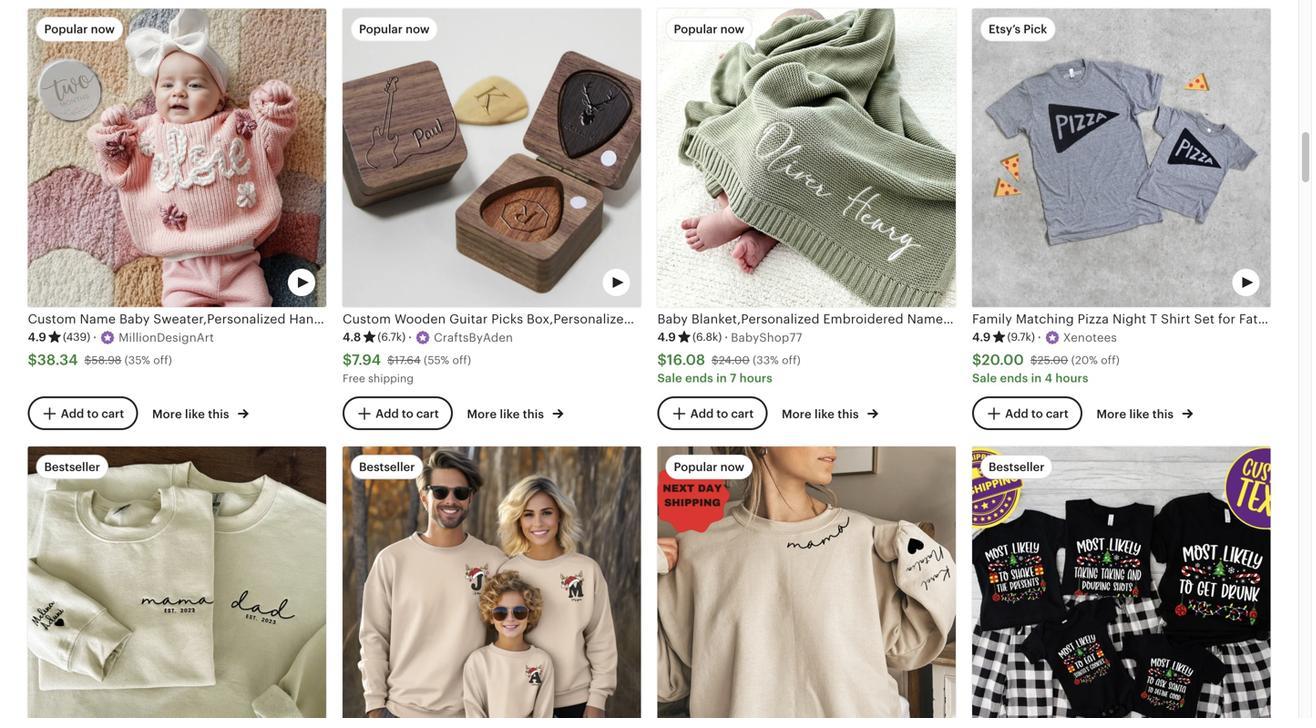 Task type: vqa. For each thing, say whether or not it's contained in the screenshot.
second "Bestseller"
yes



Task type: describe. For each thing, give the bounding box(es) containing it.
more like this for 38.34
[[152, 407, 232, 421]]

1 this from the left
[[208, 407, 229, 421]]

family matching pizza night t shirt set for father gift from the kids - shirts for dad - dad baby daughter son family outfits for pictures image
[[973, 8, 1271, 307]]

$ left 24.00
[[658, 352, 667, 368]]

free
[[343, 372, 365, 385]]

off) for 20.00
[[1101, 354, 1120, 366]]

add to cart button for 7.94
[[343, 396, 453, 430]]

popular now link
[[658, 447, 956, 718]]

$ 20.00 $ 25.00 (20% off) sale ends in 4 hours
[[973, 352, 1120, 385]]

(20%
[[1072, 354, 1098, 366]]

· for 7.94
[[408, 331, 412, 344]]

(9.7k)
[[1008, 331, 1035, 343]]

4.9 for 38.34
[[28, 331, 46, 344]]

hours for 16.08
[[740, 371, 773, 385]]

4.9 for 20.00
[[973, 331, 991, 344]]

more like this link for 38.34
[[152, 404, 249, 423]]

7
[[730, 371, 737, 385]]

like for 7.94
[[500, 407, 520, 421]]

38.34
[[37, 352, 78, 368]]

sale for 20.00
[[973, 371, 997, 385]]

bestseller for 1st bestseller link from the left
[[44, 460, 100, 474]]

add to cart for 38.34
[[61, 407, 124, 421]]

custom christmas matching sweatshirt, custom christmas family hoodie, christmas gifts, personalized gifts,christmas sweatshirt,family hoodie image
[[343, 447, 641, 718]]

this for 16.08
[[838, 407, 859, 421]]

popular inside "link"
[[674, 460, 718, 474]]

add to cart button for 38.34
[[28, 396, 138, 430]]

baby blanket,personalized embroidered name,stroller blanket,newborn baby gift ,soft breathable cotton knit, baby shower gift image
[[658, 8, 956, 307]]

etsy's
[[989, 22, 1021, 36]]

now inside popular now "link"
[[721, 460, 745, 474]]

etsy's pick
[[989, 22, 1048, 36]]

custom mama sweatshirt with kid name on sleeve, personalized mom sweatshirt, minimalist momma sweater, christmas gift for mom, gift for her image
[[658, 447, 956, 718]]

$ inside $ 38.34 $ 58.98 (35% off)
[[84, 354, 91, 366]]

sale for 16.08
[[658, 371, 682, 385]]

4
[[1045, 371, 1053, 385]]

to for 20.00
[[1032, 407, 1043, 421]]

ends for 20.00
[[1000, 371, 1028, 385]]

$ up shipping
[[387, 354, 395, 366]]

add for 20.00
[[1006, 407, 1029, 421]]

add for 38.34
[[61, 407, 84, 421]]

cart for 20.00
[[1046, 407, 1069, 421]]

cart for 7.94
[[416, 407, 439, 421]]

25.00
[[1038, 354, 1069, 366]]

pick
[[1024, 22, 1048, 36]]

$ 16.08 $ 24.00 (33% off) sale ends in 7 hours
[[658, 352, 801, 385]]

7.94
[[352, 352, 381, 368]]

add to cart for 20.00
[[1006, 407, 1069, 421]]

$ down (9.7k)
[[1031, 354, 1038, 366]]

more like this for 20.00
[[1097, 407, 1177, 421]]

(6.8k)
[[693, 331, 722, 343]]

add to cart button for 16.08
[[658, 396, 768, 430]]

$ up free at the left bottom
[[343, 352, 352, 368]]

(6.7k)
[[378, 331, 406, 343]]

24.00
[[719, 354, 750, 366]]

20.00
[[982, 352, 1024, 368]]

· for 38.34
[[93, 331, 97, 344]]

hours for 20.00
[[1056, 371, 1089, 385]]

more for 16.08
[[782, 407, 812, 421]]



Task type: locate. For each thing, give the bounding box(es) containing it.
3 to from the left
[[717, 407, 728, 421]]

off)
[[153, 354, 172, 366], [453, 354, 471, 366], [782, 354, 801, 366], [1101, 354, 1120, 366]]

· right (6.7k)
[[408, 331, 412, 344]]

product video element for 38.34
[[28, 8, 326, 307]]

hours down (20%
[[1056, 371, 1089, 385]]

· right (439) in the left top of the page
[[93, 331, 97, 344]]

more
[[152, 407, 182, 421], [467, 407, 497, 421], [782, 407, 812, 421], [1097, 407, 1127, 421]]

to down $ 20.00 $ 25.00 (20% off) sale ends in 4 hours
[[1032, 407, 1043, 421]]

ends inside $ 20.00 $ 25.00 (20% off) sale ends in 4 hours
[[1000, 371, 1028, 385]]

add down shipping
[[376, 407, 399, 421]]

off) right (20%
[[1101, 354, 1120, 366]]

4.9 for 16.08
[[658, 331, 676, 344]]

1 horizontal spatial sale
[[973, 371, 997, 385]]

this
[[208, 407, 229, 421], [523, 407, 544, 421], [838, 407, 859, 421], [1153, 407, 1174, 421]]

add for 16.08
[[691, 407, 714, 421]]

more down (20%
[[1097, 407, 1127, 421]]

·
[[93, 331, 97, 344], [408, 331, 412, 344], [725, 331, 728, 344], [1038, 331, 1042, 344]]

· for 16.08
[[725, 331, 728, 344]]

most likely christmas shirts- family matching shirt-christmas matching shirt- christmas family gift-most likely to shirt-christmas tee image
[[973, 447, 1271, 718]]

bestseller
[[44, 460, 100, 474], [359, 460, 415, 474], [989, 460, 1045, 474]]

sale inside $ 16.08 $ 24.00 (33% off) sale ends in 7 hours
[[658, 371, 682, 385]]

like for 20.00
[[1130, 407, 1150, 421]]

to
[[87, 407, 99, 421], [402, 407, 414, 421], [717, 407, 728, 421], [1032, 407, 1043, 421]]

like
[[185, 407, 205, 421], [500, 407, 520, 421], [815, 407, 835, 421], [1130, 407, 1150, 421]]

3 more like this link from the left
[[782, 404, 879, 423]]

add to cart button down the 7
[[658, 396, 768, 430]]

add to cart button down $ 38.34 $ 58.98 (35% off)
[[28, 396, 138, 430]]

0 horizontal spatial in
[[717, 371, 727, 385]]

add to cart down $ 38.34 $ 58.98 (35% off)
[[61, 407, 124, 421]]

1 horizontal spatial bestseller
[[359, 460, 415, 474]]

16.08
[[667, 352, 705, 368]]

3 product video element from the left
[[973, 8, 1271, 307]]

3 this from the left
[[838, 407, 859, 421]]

2 · from the left
[[408, 331, 412, 344]]

add for 7.94
[[376, 407, 399, 421]]

sale
[[658, 371, 682, 385], [973, 371, 997, 385]]

more like this for 16.08
[[782, 407, 862, 421]]

2 to from the left
[[402, 407, 414, 421]]

product video element
[[28, 8, 326, 307], [343, 8, 641, 307], [973, 8, 1271, 307]]

4 cart from the left
[[1046, 407, 1069, 421]]

hours
[[740, 371, 773, 385], [1056, 371, 1089, 385]]

1 4.9 from the left
[[28, 331, 46, 344]]

ends inside $ 16.08 $ 24.00 (33% off) sale ends in 7 hours
[[685, 371, 714, 385]]

3 · from the left
[[725, 331, 728, 344]]

hours down (33%
[[740, 371, 773, 385]]

in
[[717, 371, 727, 385], [1031, 371, 1042, 385]]

more like this
[[152, 407, 232, 421], [467, 407, 547, 421], [782, 407, 862, 421], [1097, 407, 1177, 421]]

2 product video element from the left
[[343, 8, 641, 307]]

hours inside $ 20.00 $ 25.00 (20% off) sale ends in 4 hours
[[1056, 371, 1089, 385]]

off) inside $ 20.00 $ 25.00 (20% off) sale ends in 4 hours
[[1101, 354, 1120, 366]]

2 in from the left
[[1031, 371, 1042, 385]]

(35%
[[125, 354, 150, 366]]

0 horizontal spatial ends
[[685, 371, 714, 385]]

1 horizontal spatial bestseller link
[[343, 447, 641, 718]]

17.64
[[395, 354, 421, 366]]

product video element for 20.00
[[973, 8, 1271, 307]]

4 more like this from the left
[[1097, 407, 1177, 421]]

add to cart button down 4
[[973, 396, 1083, 430]]

hours inside $ 16.08 $ 24.00 (33% off) sale ends in 7 hours
[[740, 371, 773, 385]]

cart for 16.08
[[731, 407, 754, 421]]

1 bestseller from the left
[[44, 460, 100, 474]]

0 horizontal spatial bestseller
[[44, 460, 100, 474]]

2 bestseller link from the left
[[343, 447, 641, 718]]

popular now
[[44, 22, 115, 36], [359, 22, 430, 36], [674, 22, 745, 36], [674, 460, 745, 474]]

more for 38.34
[[152, 407, 182, 421]]

2 off) from the left
[[453, 354, 471, 366]]

2 ends from the left
[[1000, 371, 1028, 385]]

to down $ 16.08 $ 24.00 (33% off) sale ends in 7 hours
[[717, 407, 728, 421]]

3 more like this from the left
[[782, 407, 862, 421]]

3 like from the left
[[815, 407, 835, 421]]

sale down 16.08
[[658, 371, 682, 385]]

2 more from the left
[[467, 407, 497, 421]]

more like this link for 7.94
[[467, 404, 564, 423]]

1 to from the left
[[87, 407, 99, 421]]

1 off) from the left
[[153, 354, 172, 366]]

more like this link for 16.08
[[782, 404, 879, 423]]

sale inside $ 20.00 $ 25.00 (20% off) sale ends in 4 hours
[[973, 371, 997, 385]]

· right (6.8k)
[[725, 331, 728, 344]]

4.9
[[28, 331, 46, 344], [658, 331, 676, 344], [973, 331, 991, 344]]

2 more like this from the left
[[467, 407, 547, 421]]

add to cart down 4
[[1006, 407, 1069, 421]]

in left the 7
[[717, 371, 727, 385]]

1 more like this link from the left
[[152, 404, 249, 423]]

1 like from the left
[[185, 407, 205, 421]]

1 · from the left
[[93, 331, 97, 344]]

custom wooden guitar picks box,personalized guitar pick box storage,wood guitar plectrum organizer music,gift for guitarist musician image
[[343, 8, 641, 307]]

1 add to cart from the left
[[61, 407, 124, 421]]

1 add from the left
[[61, 407, 84, 421]]

2 horizontal spatial product video element
[[973, 8, 1271, 307]]

2 more like this link from the left
[[467, 404, 564, 423]]

1 horizontal spatial hours
[[1056, 371, 1089, 385]]

$ left "58.98"
[[28, 352, 37, 368]]

to for 38.34
[[87, 407, 99, 421]]

add to cart down shipping
[[376, 407, 439, 421]]

4 to from the left
[[1032, 407, 1043, 421]]

3 4.9 from the left
[[973, 331, 991, 344]]

4 this from the left
[[1153, 407, 1174, 421]]

more for 20.00
[[1097, 407, 1127, 421]]

3 off) from the left
[[782, 354, 801, 366]]

2 cart from the left
[[416, 407, 439, 421]]

in left 4
[[1031, 371, 1042, 385]]

off) for 7.94
[[453, 354, 471, 366]]

more down $ 38.34 $ 58.98 (35% off)
[[152, 407, 182, 421]]

add to cart
[[61, 407, 124, 421], [376, 407, 439, 421], [691, 407, 754, 421], [1006, 407, 1069, 421]]

cart for 38.34
[[102, 407, 124, 421]]

product video element for 7.94
[[343, 8, 641, 307]]

2 sale from the left
[[973, 371, 997, 385]]

0 horizontal spatial 4.9
[[28, 331, 46, 344]]

2 add to cart button from the left
[[343, 396, 453, 430]]

3 bestseller from the left
[[989, 460, 1045, 474]]

4 add to cart from the left
[[1006, 407, 1069, 421]]

4.9 up 16.08
[[658, 331, 676, 344]]

$ 7.94 $ 17.64 (55% off) free shipping
[[343, 352, 471, 385]]

off) for 16.08
[[782, 354, 801, 366]]

cart
[[102, 407, 124, 421], [416, 407, 439, 421], [731, 407, 754, 421], [1046, 407, 1069, 421]]

1 ends from the left
[[685, 371, 714, 385]]

1 add to cart button from the left
[[28, 396, 138, 430]]

ends down 20.00
[[1000, 371, 1028, 385]]

ends
[[685, 371, 714, 385], [1000, 371, 1028, 385]]

like for 16.08
[[815, 407, 835, 421]]

to for 16.08
[[717, 407, 728, 421]]

3 add to cart button from the left
[[658, 396, 768, 430]]

more down $ 7.94 $ 17.64 (55% off) free shipping
[[467, 407, 497, 421]]

1 in from the left
[[717, 371, 727, 385]]

(439)
[[63, 331, 90, 343]]

$ down (6.8k)
[[712, 354, 719, 366]]

3 add from the left
[[691, 407, 714, 421]]

58.98
[[91, 354, 122, 366]]

shipping
[[368, 372, 414, 385]]

4 more from the left
[[1097, 407, 1127, 421]]

(55%
[[424, 354, 450, 366]]

more like this link
[[152, 404, 249, 423], [467, 404, 564, 423], [782, 404, 879, 423], [1097, 404, 1193, 423]]

add down 38.34
[[61, 407, 84, 421]]

1 horizontal spatial ends
[[1000, 371, 1028, 385]]

in inside $ 20.00 $ 25.00 (20% off) sale ends in 4 hours
[[1031, 371, 1042, 385]]

add to cart for 16.08
[[691, 407, 754, 421]]

bestseller for third bestseller link
[[989, 460, 1045, 474]]

4.8
[[343, 331, 361, 344]]

4.9 up 38.34
[[28, 331, 46, 344]]

ends down 16.08
[[685, 371, 714, 385]]

1 more like this from the left
[[152, 407, 232, 421]]

0 horizontal spatial hours
[[740, 371, 773, 385]]

in inside $ 16.08 $ 24.00 (33% off) sale ends in 7 hours
[[717, 371, 727, 385]]

4 add to cart button from the left
[[973, 396, 1083, 430]]

2 like from the left
[[500, 407, 520, 421]]

to down shipping
[[402, 407, 414, 421]]

4 off) from the left
[[1101, 354, 1120, 366]]

4 · from the left
[[1038, 331, 1042, 344]]

· for 20.00
[[1038, 331, 1042, 344]]

1 cart from the left
[[102, 407, 124, 421]]

1 product video element from the left
[[28, 8, 326, 307]]

1 horizontal spatial product video element
[[343, 8, 641, 307]]

0 horizontal spatial bestseller link
[[28, 447, 326, 718]]

popular
[[44, 22, 88, 36], [359, 22, 403, 36], [674, 22, 718, 36], [674, 460, 718, 474]]

off) for 38.34
[[153, 354, 172, 366]]

$ down (439) in the left top of the page
[[84, 354, 91, 366]]

like for 38.34
[[185, 407, 205, 421]]

popular now inside "link"
[[674, 460, 745, 474]]

more for 7.94
[[467, 407, 497, 421]]

3 bestseller link from the left
[[973, 447, 1271, 718]]

0 horizontal spatial product video element
[[28, 8, 326, 307]]

4.9 up 20.00
[[973, 331, 991, 344]]

3 add to cart from the left
[[691, 407, 754, 421]]

add down $ 20.00 $ 25.00 (20% off) sale ends in 4 hours
[[1006, 407, 1029, 421]]

1 more from the left
[[152, 407, 182, 421]]

to down $ 38.34 $ 58.98 (35% off)
[[87, 407, 99, 421]]

2 add from the left
[[376, 407, 399, 421]]

cart down 4
[[1046, 407, 1069, 421]]

custom name baby sweater,personalized hand embroidered baby sweater,cute baby girls sweater with name,baby shower gift,christmas gift baby image
[[28, 8, 326, 307]]

more down $ 16.08 $ 24.00 (33% off) sale ends in 7 hours
[[782, 407, 812, 421]]

off) inside $ 38.34 $ 58.98 (35% off)
[[153, 354, 172, 366]]

2 4.9 from the left
[[658, 331, 676, 344]]

in for 16.08
[[717, 371, 727, 385]]

sale down 20.00
[[973, 371, 997, 385]]

1 sale from the left
[[658, 371, 682, 385]]

this for 20.00
[[1153, 407, 1174, 421]]

2 this from the left
[[523, 407, 544, 421]]

$ left 25.00
[[973, 352, 982, 368]]

$ 38.34 $ 58.98 (35% off)
[[28, 352, 172, 368]]

add
[[61, 407, 84, 421], [376, 407, 399, 421], [691, 407, 714, 421], [1006, 407, 1029, 421]]

add to cart for 7.94
[[376, 407, 439, 421]]

2 bestseller from the left
[[359, 460, 415, 474]]

in for 20.00
[[1031, 371, 1042, 385]]

dad embroidered sweatshirt, custom mama shirt with names, heart on sleeve, daddy est year hoodie, gift for new dad, father's day gift image
[[28, 447, 326, 718]]

cart down "58.98"
[[102, 407, 124, 421]]

add to cart button down shipping
[[343, 396, 453, 430]]

bestseller for 2nd bestseller link
[[359, 460, 415, 474]]

2 horizontal spatial 4.9
[[973, 331, 991, 344]]

2 hours from the left
[[1056, 371, 1089, 385]]

1 horizontal spatial in
[[1031, 371, 1042, 385]]

4 add from the left
[[1006, 407, 1029, 421]]

off) inside $ 7.94 $ 17.64 (55% off) free shipping
[[453, 354, 471, 366]]

add to cart button for 20.00
[[973, 396, 1083, 430]]

3 cart from the left
[[731, 407, 754, 421]]

4 like from the left
[[1130, 407, 1150, 421]]

off) right (55% on the left
[[453, 354, 471, 366]]

cart down $ 7.94 $ 17.64 (55% off) free shipping
[[416, 407, 439, 421]]

3 more from the left
[[782, 407, 812, 421]]

1 hours from the left
[[740, 371, 773, 385]]

2 horizontal spatial bestseller
[[989, 460, 1045, 474]]

off) inside $ 16.08 $ 24.00 (33% off) sale ends in 7 hours
[[782, 354, 801, 366]]

now
[[91, 22, 115, 36], [406, 22, 430, 36], [721, 22, 745, 36], [721, 460, 745, 474]]

more like this link for 20.00
[[1097, 404, 1193, 423]]

add to cart button
[[28, 396, 138, 430], [343, 396, 453, 430], [658, 396, 768, 430], [973, 396, 1083, 430]]

add to cart down the 7
[[691, 407, 754, 421]]

0 horizontal spatial sale
[[658, 371, 682, 385]]

bestseller link
[[28, 447, 326, 718], [343, 447, 641, 718], [973, 447, 1271, 718]]

(33%
[[753, 354, 779, 366]]

1 horizontal spatial 4.9
[[658, 331, 676, 344]]

ends for 16.08
[[685, 371, 714, 385]]

2 horizontal spatial bestseller link
[[973, 447, 1271, 718]]

· right (9.7k)
[[1038, 331, 1042, 344]]

1 bestseller link from the left
[[28, 447, 326, 718]]

2 add to cart from the left
[[376, 407, 439, 421]]

4 more like this link from the left
[[1097, 404, 1193, 423]]

$
[[28, 352, 37, 368], [343, 352, 352, 368], [658, 352, 667, 368], [973, 352, 982, 368], [84, 354, 91, 366], [387, 354, 395, 366], [712, 354, 719, 366], [1031, 354, 1038, 366]]

to for 7.94
[[402, 407, 414, 421]]

cart down the 7
[[731, 407, 754, 421]]

more like this for 7.94
[[467, 407, 547, 421]]

off) right the (35%
[[153, 354, 172, 366]]

off) right (33%
[[782, 354, 801, 366]]

add down $ 16.08 $ 24.00 (33% off) sale ends in 7 hours
[[691, 407, 714, 421]]

this for 7.94
[[523, 407, 544, 421]]



